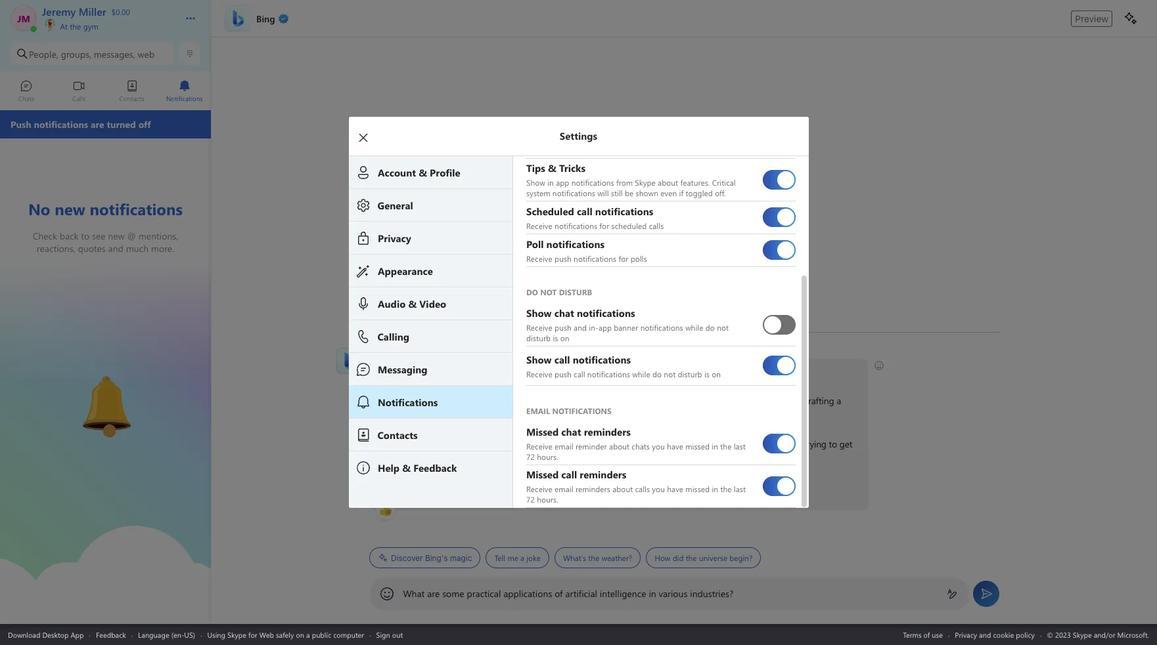 Task type: locate. For each thing, give the bounding box(es) containing it.
hours. for receive email reminder about chats you have missed in the last 72 hours.
[[537, 452, 558, 462]]

1 horizontal spatial not
[[717, 322, 728, 333]]

in right show
[[547, 177, 554, 188]]

remember
[[504, 409, 545, 422]]

1 horizontal spatial skype
[[635, 177, 655, 188]]

calls for scheduled
[[649, 220, 664, 231]]

you left reminders
[[560, 482, 575, 494]]

safely
[[276, 631, 294, 640]]

about right reminders
[[612, 484, 633, 495]]

of left the artificial
[[555, 588, 563, 601]]

still left be
[[611, 188, 622, 198]]

72 inside receive email reminders about calls you have missed in the last 72 hours.
[[526, 495, 535, 505]]

1 vertical spatial hours.
[[537, 495, 558, 505]]

missed
[[685, 441, 709, 452], [685, 484, 709, 495]]

1 horizontal spatial i'm
[[459, 438, 471, 451]]

i left might on the bottom of the page
[[571, 438, 574, 451]]

1 horizontal spatial if
[[679, 188, 683, 198]]

0 horizontal spatial if
[[553, 482, 558, 494]]

(openhands)
[[770, 481, 820, 494]]

0 vertical spatial of
[[443, 395, 451, 407]]

start
[[433, 482, 450, 494]]

privacy and cookie policy link
[[955, 631, 1035, 640]]

1 missed from the top
[[685, 441, 709, 452]]

have left don't
[[667, 441, 683, 452]]

a left "joke"
[[520, 553, 524, 564]]

just inside ask me any type of question, like finding vegan restaurants in cambridge, itinerary for your trip to europe or drafting a story for curious kids. in groups, remember to mention me with @bing. i'm an ai preview, so i'm still learning. sometimes i might say something weird. don't get mad at me, i'm just trying to get better! if you want to start over, type
[[787, 438, 801, 451]]

last inside receive email reminders about calls you have missed in the last 72 hours.
[[734, 484, 746, 495]]

vegan
[[538, 395, 562, 407]]

0 vertical spatial about
[[658, 177, 678, 188]]

receive push and in-app banner notifications while do not disturb is on
[[526, 322, 731, 343]]

am
[[405, 348, 417, 358]]

1 hours. from the top
[[537, 452, 558, 462]]

0 vertical spatial on
[[560, 333, 569, 343]]

2 horizontal spatial of
[[924, 631, 930, 640]]

0 vertical spatial email
[[554, 441, 573, 452]]

do
[[705, 322, 715, 333], [652, 369, 661, 379]]

1 horizontal spatial while
[[685, 322, 703, 333]]

0 vertical spatial have
[[667, 441, 683, 452]]

last for receive email reminders about calls you have missed in the last 72 hours.
[[734, 484, 746, 495]]

2 vertical spatial about
[[612, 484, 633, 495]]

@bing.
[[627, 409, 655, 422]]

how right !
[[443, 366, 461, 379]]

0 horizontal spatial i'm
[[376, 438, 388, 451]]

1 last from the top
[[733, 441, 745, 452]]

groups,
[[61, 48, 91, 60], [472, 409, 502, 422]]

get right trying
[[839, 438, 852, 451]]

and
[[573, 322, 587, 333], [979, 631, 991, 640]]

weather?
[[601, 553, 632, 564]]

about inside receive email reminders about calls you have missed in the last 72 hours.
[[612, 484, 633, 495]]

with
[[608, 409, 625, 422]]

still left learning.
[[473, 438, 486, 451]]

in right don't
[[712, 441, 718, 452]]

of left the use
[[924, 631, 930, 640]]

banner
[[614, 322, 638, 333]]

receive push notifications for polls
[[526, 253, 647, 264]]

Missed chat reminders, Receive email reminder about chats you have missed in the last 72 hours. checkbox
[[763, 429, 795, 459]]

not left show chat notifications, receive push and in-app banner notifications while do not disturb is on option
[[717, 322, 728, 333]]

1 vertical spatial still
[[473, 438, 486, 451]]

how did the universe begin?
[[654, 553, 752, 564]]

2 email from the top
[[554, 484, 573, 495]]

receive email reminders about calls you have missed in the last 72 hours.
[[526, 484, 748, 505]]

receive for receive email reminders about calls you have missed in the last 72 hours.
[[526, 484, 552, 495]]

out
[[392, 631, 403, 640]]

calls inside receive email reminders about calls you have missed in the last 72 hours.
[[635, 484, 650, 495]]

in
[[462, 409, 470, 422]]

72
[[526, 452, 535, 462], [526, 495, 535, 505]]

i'm right the me,
[[772, 438, 784, 451]]

tell
[[494, 553, 505, 564]]

skype inside show in app notifications from skype about features. critical system notifications will still be shown even if toggled off.
[[635, 177, 655, 188]]

and left cookie
[[979, 631, 991, 640]]

me,
[[756, 438, 770, 451]]

universe
[[699, 553, 727, 564]]

6 receive from the top
[[526, 484, 552, 495]]

to
[[751, 395, 759, 407], [547, 409, 556, 422], [829, 438, 837, 451], [422, 482, 430, 494], [599, 482, 607, 494]]

not
[[717, 322, 728, 333], [664, 369, 675, 379]]

for left the your
[[702, 395, 713, 407]]

skype
[[635, 177, 655, 188], [227, 631, 246, 640]]

mad
[[726, 438, 743, 451]]

the inside receive email reminders about calls you have missed in the last 72 hours.
[[720, 484, 731, 495]]

3 receive from the top
[[526, 322, 552, 333]]

0 vertical spatial missed
[[685, 441, 709, 452]]

2 missed from the top
[[685, 484, 709, 495]]

type right 'over,'
[[474, 482, 491, 494]]

1 vertical spatial and
[[979, 631, 991, 640]]

in left concern.
[[712, 484, 718, 495]]

in inside ask me any type of question, like finding vegan restaurants in cambridge, itinerary for your trip to europe or drafting a story for curious kids. in groups, remember to mention me with @bing. i'm an ai preview, so i'm still learning. sometimes i might say something weird. don't get mad at me, i'm just trying to get better! if you want to start over, type
[[610, 395, 617, 407]]

how left the did
[[654, 553, 670, 564]]

1 horizontal spatial disturb
[[678, 369, 702, 379]]

you right 'if'
[[384, 482, 398, 494]]

app left banner
[[598, 322, 612, 333]]

web
[[259, 631, 274, 640]]

you right the chats
[[652, 441, 665, 452]]

sometimes
[[525, 438, 569, 451]]

0 horizontal spatial do
[[652, 369, 661, 379]]

0 vertical spatial skype
[[635, 177, 655, 188]]

1 vertical spatial just
[[683, 482, 697, 494]]

and left in-
[[573, 322, 587, 333]]

if inside show in app notifications from skype about features. critical system notifications will still be shown even if toggled off.
[[679, 188, 683, 198]]

1 vertical spatial 72
[[526, 495, 535, 505]]

0 vertical spatial while
[[685, 322, 703, 333]]

preview,
[[413, 438, 445, 451]]

1 horizontal spatial i
[[571, 438, 574, 451]]

notifications left from
[[571, 177, 614, 188]]

hours. inside receive email reminder about chats you have missed in the last 72 hours.
[[537, 452, 558, 462]]

while
[[685, 322, 703, 333], [632, 369, 650, 379]]

some
[[442, 588, 464, 601]]

Poll notifications, Receive push notifications for polls checkbox
[[763, 235, 795, 265]]

just left trying
[[787, 438, 801, 451]]

discover
[[391, 554, 423, 564]]

missed inside receive email reminder about chats you have missed in the last 72 hours.
[[685, 441, 709, 452]]

receive inside receive push and in-app banner notifications while do not disturb is on
[[526, 322, 552, 333]]

feedback,
[[643, 482, 681, 494]]

want inside ask me any type of question, like finding vegan restaurants in cambridge, itinerary for your trip to europe or drafting a story for curious kids. in groups, remember to mention me with @bing. i'm an ai preview, so i'm still learning. sometimes i might say something weird. don't get mad at me, i'm just trying to get better! if you want to start over, type
[[401, 482, 420, 494]]

privacy and cookie policy
[[955, 631, 1035, 640]]

did
[[672, 553, 683, 564]]

get
[[710, 438, 723, 451], [839, 438, 852, 451]]

and
[[535, 482, 551, 494]]

if right even
[[679, 188, 683, 198]]

Missed call reminders, Receive email reminders about calls you have missed in the last 72 hours. checkbox
[[763, 472, 795, 502]]

hours. down and
[[537, 495, 558, 505]]

0 horizontal spatial type
[[424, 395, 441, 407]]

1 vertical spatial have
[[667, 484, 683, 495]]

5 receive from the top
[[526, 441, 552, 452]]

missed inside receive email reminders about calls you have missed in the last 72 hours.
[[685, 484, 709, 495]]

0 horizontal spatial disturb
[[526, 333, 550, 343]]

2 hours. from the top
[[537, 495, 558, 505]]

1 vertical spatial skype
[[227, 631, 246, 640]]

1 push from the top
[[554, 253, 571, 264]]

0 horizontal spatial want
[[401, 482, 420, 494]]

1 vertical spatial missed
[[685, 484, 709, 495]]

curious
[[412, 409, 440, 422]]

i'm left an
[[376, 438, 388, 451]]

for
[[599, 220, 609, 231], [618, 253, 628, 264], [702, 395, 713, 407], [398, 409, 409, 422], [248, 631, 257, 640]]

2 horizontal spatial i'm
[[772, 438, 784, 451]]

2 have from the top
[[667, 484, 683, 495]]

if right and
[[553, 482, 558, 494]]

to down vegan
[[547, 409, 556, 422]]

2 horizontal spatial is
[[704, 369, 709, 379]]

using skype for web safely on a public computer
[[207, 631, 364, 640]]

groups, down "like"
[[472, 409, 502, 422]]

on left in-
[[560, 333, 569, 343]]

receive
[[526, 220, 552, 231], [526, 253, 552, 264], [526, 322, 552, 333], [526, 369, 552, 379], [526, 441, 552, 452], [526, 484, 552, 495]]

0 horizontal spatial groups,
[[61, 48, 91, 60]]

0 vertical spatial i
[[480, 366, 482, 379]]

1 have from the top
[[667, 441, 683, 452]]

receive notifications for scheduled calls
[[526, 220, 664, 231]]

0 vertical spatial not
[[717, 322, 728, 333]]

app right system
[[556, 177, 569, 188]]

0 vertical spatial if
[[679, 188, 683, 198]]

receive down the receive notifications for scheduled calls
[[526, 253, 552, 264]]

us)
[[184, 631, 195, 640]]

1 vertical spatial calls
[[635, 484, 650, 495]]

about left the chats
[[609, 441, 629, 452]]

1 horizontal spatial how
[[654, 553, 670, 564]]

so
[[448, 438, 457, 451]]

i'm right so
[[459, 438, 471, 451]]

restaurants
[[564, 395, 607, 407]]

72 for receive email reminders about calls you have missed in the last 72 hours.
[[526, 495, 535, 505]]

industries?
[[690, 588, 734, 601]]

itinerary
[[667, 395, 700, 407]]

receive right learning.
[[526, 441, 552, 452]]

0 horizontal spatial skype
[[227, 631, 246, 640]]

receive for receive push and in-app banner notifications while do not disturb is on
[[526, 322, 552, 333]]

tab list
[[0, 74, 211, 110]]

1 want from the left
[[401, 482, 420, 494]]

1 horizontal spatial is
[[553, 333, 558, 343]]

language
[[138, 631, 169, 640]]

terms of use
[[903, 631, 943, 640]]

0 vertical spatial do
[[705, 322, 715, 333]]

0 vertical spatial last
[[733, 441, 745, 452]]

1 email from the top
[[554, 441, 573, 452]]

1 horizontal spatial groups,
[[472, 409, 502, 422]]

the left concern.
[[720, 484, 731, 495]]

Show chat notifications, Receive push and in-app banner notifications while do not disturb is on checkbox
[[763, 310, 795, 340]]

1 vertical spatial on
[[712, 369, 721, 379]]

0 horizontal spatial is
[[412, 366, 418, 379]]

help
[[485, 366, 502, 379]]

72 down the sometimes
[[526, 452, 535, 462]]

receive down system
[[526, 220, 552, 231]]

the inside receive email reminder about chats you have missed in the last 72 hours.
[[720, 441, 731, 452]]

0 vertical spatial just
[[787, 438, 801, 451]]

in for receive email reminder about chats you have missed in the last 72 hours.
[[712, 441, 718, 452]]

receive for receive email reminder about chats you have missed in the last 72 hours.
[[526, 441, 552, 452]]

1 vertical spatial i
[[571, 438, 574, 451]]

1 vertical spatial type
[[474, 482, 491, 494]]

0 horizontal spatial still
[[473, 438, 486, 451]]

1 vertical spatial about
[[609, 441, 629, 452]]

say
[[602, 438, 614, 451]]

email inside receive email reminder about chats you have missed in the last 72 hours.
[[554, 441, 573, 452]]

you right give
[[652, 484, 665, 495]]

push for notifications
[[554, 253, 571, 264]]

me left any
[[393, 395, 405, 407]]

calls right scheduled
[[649, 220, 664, 231]]

the right at
[[70, 21, 81, 32]]

1 horizontal spatial app
[[598, 322, 612, 333]]

a right drafting
[[836, 395, 841, 407]]

have inside receive email reminder about chats you have missed in the last 72 hours.
[[667, 441, 683, 452]]

receive inside receive email reminders about calls you have missed in the last 72 hours.
[[526, 484, 552, 495]]

0 horizontal spatial on
[[296, 631, 304, 640]]

receive up today?
[[526, 322, 552, 333]]

i'm
[[376, 438, 388, 451], [459, 438, 471, 451], [772, 438, 784, 451]]

receive for receive push notifications for polls
[[526, 253, 552, 264]]

a inside ask me any type of question, like finding vegan restaurants in cambridge, itinerary for your trip to europe or drafting a story for curious kids. in groups, remember to mention me with @bing. i'm an ai preview, so i'm still learning. sometimes i might say something weird. don't get mad at me, i'm just trying to get better! if you want to start over, type
[[836, 395, 841, 407]]

push left call
[[554, 369, 571, 379]]

have for chats
[[667, 441, 683, 452]]

receive inside receive email reminder about chats you have missed in the last 72 hours.
[[526, 441, 552, 452]]

0 vertical spatial hours.
[[537, 452, 558, 462]]

push left in-
[[554, 322, 571, 333]]

notifications right call
[[587, 369, 630, 379]]

last for receive email reminder about chats you have missed in the last 72 hours.
[[733, 441, 745, 452]]

1 horizontal spatial get
[[839, 438, 852, 451]]

about for calls
[[612, 484, 633, 495]]

download desktop app
[[8, 631, 84, 640]]

in inside receive email reminder about chats you have missed in the last 72 hours.
[[712, 441, 718, 452]]

calls right give
[[635, 484, 650, 495]]

for left polls
[[618, 253, 628, 264]]

and inside receive push and in-app banner notifications while do not disturb is on
[[573, 322, 587, 333]]

2 get from the left
[[839, 438, 852, 451]]

disturb up itinerary
[[678, 369, 702, 379]]

the left at
[[720, 441, 731, 452]]

hours. down the sometimes
[[537, 452, 558, 462]]

9:24
[[388, 348, 403, 358]]

1 horizontal spatial do
[[705, 322, 715, 333]]

on right safely
[[296, 631, 304, 640]]

0 horizontal spatial get
[[710, 438, 723, 451]]

0 horizontal spatial not
[[664, 369, 675, 379]]

0 horizontal spatial i
[[480, 366, 482, 379]]

in left various
[[649, 588, 656, 601]]

the right the did
[[685, 553, 697, 564]]

0 vertical spatial calls
[[649, 220, 664, 231]]

groups, down at the gym
[[61, 48, 91, 60]]

Show call notifications, Receive push call notifications while do not disturb is on checkbox
[[763, 351, 795, 381]]

for left scheduled
[[599, 220, 609, 231]]

1 horizontal spatial on
[[560, 333, 569, 343]]

0 horizontal spatial and
[[573, 322, 587, 333]]

0 vertical spatial disturb
[[526, 333, 550, 343]]

not inside receive push and in-app banner notifications while do not disturb is on
[[717, 322, 728, 333]]

1 vertical spatial push
[[554, 322, 571, 333]]

type up the curious
[[424, 395, 441, 407]]

0 vertical spatial push
[[554, 253, 571, 264]]

have for calls
[[667, 484, 683, 495]]

1 vertical spatial email
[[554, 484, 573, 495]]

notifications left will
[[552, 188, 595, 198]]

1 horizontal spatial still
[[611, 188, 622, 198]]

last inside receive email reminder about chats you have missed in the last 72 hours.
[[733, 441, 745, 452]]

0 vertical spatial how
[[443, 366, 461, 379]]

show in app notifications from skype about features. critical system notifications will still be shown even if toggled off.
[[526, 177, 738, 198]]

1 vertical spatial how
[[654, 553, 670, 564]]

0 vertical spatial app
[[556, 177, 569, 188]]

1 vertical spatial while
[[632, 369, 650, 379]]

do inside receive push and in-app banner notifications while do not disturb is on
[[705, 322, 715, 333]]

0 horizontal spatial just
[[683, 482, 697, 494]]

2 vertical spatial on
[[296, 631, 304, 640]]

3 push from the top
[[554, 369, 571, 379]]

0 vertical spatial and
[[573, 322, 587, 333]]

0 horizontal spatial app
[[556, 177, 569, 188]]

push for and
[[554, 322, 571, 333]]

of up kids.
[[443, 395, 451, 407]]

0 vertical spatial 72
[[526, 452, 535, 462]]

want left give
[[577, 482, 597, 494]]

last left at
[[733, 441, 745, 452]]

polls
[[630, 253, 647, 264]]

push down the receive notifications for scheduled calls
[[554, 253, 571, 264]]

0 vertical spatial still
[[611, 188, 622, 198]]

last right report
[[734, 484, 746, 495]]

1 vertical spatial groups,
[[472, 409, 502, 422]]

notifications
[[571, 177, 614, 188], [552, 188, 595, 198], [554, 220, 597, 231], [573, 253, 616, 264], [640, 322, 683, 333], [587, 369, 630, 379]]

notifications up receive push notifications for polls
[[554, 220, 597, 231]]

receive for receive notifications for scheduled calls
[[526, 220, 552, 231]]

push inside receive push and in-app banner notifications while do not disturb is on
[[554, 322, 571, 333]]

ask
[[376, 395, 390, 407]]

last
[[733, 441, 745, 452], [734, 484, 746, 495]]

about inside receive email reminder about chats you have missed in the last 72 hours.
[[609, 441, 629, 452]]

just left report
[[683, 482, 697, 494]]

72 down .
[[526, 495, 535, 505]]

1 receive from the top
[[526, 220, 552, 231]]

notifications down the receive notifications for scheduled calls
[[573, 253, 616, 264]]

email inside receive email reminders about calls you have missed in the last 72 hours.
[[554, 484, 573, 495]]

72 inside receive email reminder about chats you have missed in the last 72 hours.
[[526, 452, 535, 462]]

have left report
[[667, 484, 683, 495]]

0 horizontal spatial of
[[443, 395, 451, 407]]

notifications dialog
[[349, 0, 828, 508]]

2 72 from the top
[[526, 495, 535, 505]]

in up with
[[610, 395, 617, 407]]

get left mad
[[710, 438, 723, 451]]

skype right be
[[635, 177, 655, 188]]

0 horizontal spatial how
[[443, 366, 461, 379]]

Scheduled call notifications, Receive notifications for scheduled calls checkbox
[[763, 202, 795, 233]]

bing,
[[369, 348, 386, 358]]

type
[[424, 395, 441, 407], [474, 482, 491, 494]]

over,
[[453, 482, 471, 494]]

1 horizontal spatial want
[[577, 482, 597, 494]]

app
[[556, 177, 569, 188], [598, 322, 612, 333]]

receive up vegan
[[526, 369, 552, 379]]

1 72 from the top
[[526, 452, 535, 462]]

hours. for receive email reminders about calls you have missed in the last 72 hours.
[[537, 495, 558, 505]]

a left public
[[306, 631, 310, 640]]

2 receive from the top
[[526, 253, 552, 264]]

2 push from the top
[[554, 322, 571, 333]]

have inside receive email reminders about calls you have missed in the last 72 hours.
[[667, 484, 683, 495]]

email right and
[[554, 484, 573, 495]]

1 vertical spatial app
[[598, 322, 612, 333]]

hey,
[[376, 366, 393, 379]]

use
[[932, 631, 943, 640]]

notifications right banner
[[640, 322, 683, 333]]

hours. inside receive email reminders about calls you have missed in the last 72 hours.
[[537, 495, 558, 505]]

on up the your
[[712, 369, 721, 379]]

1 vertical spatial disturb
[[678, 369, 702, 379]]

1 horizontal spatial of
[[555, 588, 563, 601]]

skype right using
[[227, 631, 246, 640]]

you
[[504, 366, 519, 379], [652, 441, 665, 452], [384, 482, 398, 494], [560, 482, 575, 494], [652, 484, 665, 495]]

receive down the sometimes
[[526, 484, 552, 495]]

privacy
[[955, 631, 977, 640]]

0 vertical spatial groups,
[[61, 48, 91, 60]]

sign
[[376, 631, 390, 640]]

not up itinerary
[[664, 369, 675, 379]]

about left features.
[[658, 177, 678, 188]]

disturb up today?
[[526, 333, 550, 343]]

1 horizontal spatial and
[[979, 631, 991, 640]]

want left start
[[401, 482, 420, 494]]

critical
[[712, 177, 736, 188]]

1 vertical spatial do
[[652, 369, 661, 379]]

any
[[407, 395, 421, 407]]

missed right feedback,
[[685, 484, 709, 495]]

email left might on the bottom of the page
[[554, 441, 573, 452]]

report
[[700, 482, 724, 494]]

have
[[667, 441, 683, 452], [667, 484, 683, 495]]

me right tell
[[507, 553, 518, 564]]

2 last from the top
[[734, 484, 746, 495]]

4 receive from the top
[[526, 369, 552, 379]]

2 vertical spatial push
[[554, 369, 571, 379]]

1 vertical spatial last
[[734, 484, 746, 495]]

2 vertical spatial of
[[924, 631, 930, 640]]

app inside receive push and in-app banner notifications while do not disturb is on
[[598, 322, 612, 333]]

in inside receive email reminders about calls you have missed in the last 72 hours.
[[712, 484, 718, 495]]

1 horizontal spatial just
[[787, 438, 801, 451]]



Task type: vqa. For each thing, say whether or not it's contained in the screenshot.
Ask Me Any Type Of Question, Like Finding Vegan Restaurants In Cambridge, Itinerary For Your Trip To Europe Or Drafting A Story For Curious Kids. In Groups, Remember To Mention Me With @Bing. I'M An Ai Preview, So I'M Still Learning. Sometimes I Might Say Something Weird. Don'T Get Mad At Me, I'M Just Trying To Get Better! If You Want To Start Over, Type
yes



Task type: describe. For each thing, give the bounding box(es) containing it.
app
[[71, 631, 84, 640]]

.
[[530, 482, 532, 494]]

2 i'm from the left
[[459, 438, 471, 451]]

magic
[[450, 554, 472, 564]]

using skype for web safely on a public computer link
[[207, 631, 364, 640]]

ask me any type of question, like finding vegan restaurants in cambridge, itinerary for your trip to europe or drafting a story for curious kids. in groups, remember to mention me with @bing. i'm an ai preview, so i'm still learning. sometimes i might say something weird. don't get mad at me, i'm just trying to get better! if you want to start over, type
[[376, 395, 855, 494]]

to left give
[[599, 482, 607, 494]]

trip
[[735, 395, 749, 407]]

3 i'm from the left
[[772, 438, 784, 451]]

what are some practical applications of artificial intelligence in various industries?
[[403, 588, 734, 601]]

bell
[[66, 371, 83, 385]]

can
[[464, 366, 478, 379]]

in inside show in app notifications from skype about features. critical system notifications will still be shown even if toggled off.
[[547, 177, 554, 188]]

in for what are some practical applications of artificial intelligence in various industries?
[[649, 588, 656, 601]]

you inside receive email reminder about chats you have missed in the last 72 hours.
[[652, 441, 665, 452]]

missed for chats
[[685, 441, 709, 452]]

sign out link
[[376, 631, 403, 640]]

you right help
[[504, 366, 519, 379]]

will
[[597, 188, 609, 198]]

bing, 9:24 am
[[369, 348, 417, 358]]

newtopic . and if you want to give me feedback, just report a concern.
[[493, 482, 769, 494]]

for right the story
[[398, 409, 409, 422]]

shown
[[636, 188, 658, 198]]

question,
[[454, 395, 490, 407]]

receive for receive push call notifications while do not disturb is on
[[526, 369, 552, 379]]

are
[[427, 588, 440, 601]]

download
[[8, 631, 40, 640]]

1 horizontal spatial type
[[474, 482, 491, 494]]

like
[[492, 395, 505, 407]]

at
[[746, 438, 753, 451]]

practical
[[467, 588, 501, 601]]

me left with
[[593, 409, 606, 422]]

a right report
[[726, 482, 731, 494]]

Type a message text field
[[403, 588, 936, 601]]

0 vertical spatial type
[[424, 395, 441, 407]]

how did the universe begin? button
[[646, 548, 761, 569]]

about for chats
[[609, 441, 629, 452]]

terms of use link
[[903, 631, 943, 640]]

people,
[[29, 48, 58, 60]]

public
[[312, 631, 331, 640]]

reminder
[[575, 441, 607, 452]]

from
[[616, 177, 633, 188]]

how inside button
[[654, 553, 670, 564]]

begin?
[[729, 553, 752, 564]]

2 horizontal spatial on
[[712, 369, 721, 379]]

language (en-us)
[[138, 631, 195, 640]]

in-
[[589, 322, 598, 333]]

1 vertical spatial if
[[553, 482, 558, 494]]

a inside tell me a joke button
[[520, 553, 524, 564]]

tell me a joke
[[494, 553, 540, 564]]

0 horizontal spatial while
[[632, 369, 650, 379]]

me right give
[[628, 482, 641, 494]]

Notification sounds, Play sounds for new messages checkbox
[[763, 127, 795, 157]]

be
[[625, 188, 633, 198]]

missed for calls
[[685, 484, 709, 495]]

tell me a joke button
[[486, 548, 549, 569]]

1 vertical spatial of
[[555, 588, 563, 601]]

to left start
[[422, 482, 430, 494]]

or
[[792, 395, 800, 407]]

show
[[526, 177, 545, 188]]

terms
[[903, 631, 922, 640]]

today?
[[521, 366, 547, 379]]

europe
[[762, 395, 790, 407]]

newtopic
[[493, 482, 530, 494]]

1 vertical spatial not
[[664, 369, 675, 379]]

the right "what's"
[[588, 553, 599, 564]]

discover bing's magic
[[391, 554, 472, 564]]

ai
[[403, 438, 411, 451]]

(en-
[[171, 631, 184, 640]]

about inside show in app notifications from skype about features. critical system notifications will still be shown even if toggled off.
[[658, 177, 678, 188]]

trying
[[803, 438, 826, 451]]

while inside receive push and in-app banner notifications while do not disturb is on
[[685, 322, 703, 333]]

Tips & Tricks, Show in app notifications from Skype about features. Critical system notifications will still be shown even if toggled off. checkbox
[[763, 165, 795, 195]]

calls for about
[[635, 484, 650, 495]]

policy
[[1016, 631, 1035, 640]]

on inside receive push and in-app banner notifications while do not disturb is on
[[560, 333, 569, 343]]

you inside ask me any type of question, like finding vegan restaurants in cambridge, itinerary for your trip to europe or drafting a story for curious kids. in groups, remember to mention me with @bing. i'm an ai preview, so i'm still learning. sometimes i might say something weird. don't get mad at me, i'm just trying to get better! if you want to start over, type
[[384, 482, 398, 494]]

at the gym button
[[42, 18, 172, 32]]

chats
[[631, 441, 650, 452]]

of inside ask me any type of question, like finding vegan restaurants in cambridge, itinerary for your trip to europe or drafting a story for curious kids. in groups, remember to mention me with @bing. i'm an ai preview, so i'm still learning. sometimes i might say something weird. don't get mad at me, i'm just trying to get better! if you want to start over, type
[[443, 395, 451, 407]]

joke
[[526, 553, 540, 564]]

is inside receive push and in-app banner notifications while do not disturb is on
[[553, 333, 558, 343]]

to right trying
[[829, 438, 837, 451]]

using
[[207, 631, 225, 640]]

disturb inside receive push and in-app banner notifications while do not disturb is on
[[526, 333, 550, 343]]

for left web
[[248, 631, 257, 640]]

you inside receive email reminders about calls you have missed in the last 72 hours.
[[652, 484, 665, 495]]

bing's
[[425, 554, 447, 564]]

1 i'm from the left
[[376, 438, 388, 451]]

cookie
[[993, 631, 1014, 640]]

off.
[[715, 188, 725, 198]]

receive email reminder about chats you have missed in the last 72 hours.
[[526, 441, 748, 462]]

still inside show in app notifications from skype about features. critical system notifications will still be shown even if toggled off.
[[611, 188, 622, 198]]

!
[[438, 366, 441, 379]]

(smileeyes)
[[551, 365, 594, 378]]

intelligence
[[600, 588, 646, 601]]

notifications inside receive push and in-app banner notifications while do not disturb is on
[[640, 322, 683, 333]]

push for call
[[554, 369, 571, 379]]

system
[[526, 188, 550, 198]]

story
[[376, 409, 396, 422]]

web
[[138, 48, 155, 60]]

what
[[403, 588, 425, 601]]

computer
[[333, 631, 364, 640]]

email for reminder
[[554, 441, 573, 452]]

if
[[376, 482, 381, 494]]

don't
[[687, 438, 708, 451]]

cambridge,
[[619, 395, 665, 407]]

receive push call notifications while do not disturb is on
[[526, 369, 721, 379]]

i inside ask me any type of question, like finding vegan restaurants in cambridge, itinerary for your trip to europe or drafting a story for curious kids. in groups, remember to mention me with @bing. i'm an ai preview, so i'm still learning. sometimes i might say something weird. don't get mad at me, i'm just trying to get better! if you want to start over, type
[[571, 438, 574, 451]]

1 get from the left
[[710, 438, 723, 451]]

to right trip
[[751, 395, 759, 407]]

email for reminders
[[554, 484, 573, 495]]

features.
[[680, 177, 710, 188]]

in for receive email reminders about calls you have missed in the last 72 hours.
[[712, 484, 718, 495]]

me inside button
[[507, 553, 518, 564]]

2 want from the left
[[577, 482, 597, 494]]

groups, inside ask me any type of question, like finding vegan restaurants in cambridge, itinerary for your trip to europe or drafting a story for curious kids. in groups, remember to mention me with @bing. i'm an ai preview, so i'm still learning. sometimes i might say something weird. don't get mad at me, i'm just trying to get better! if you want to start over, type
[[472, 409, 502, 422]]

the inside button
[[70, 21, 81, 32]]

bing
[[420, 366, 438, 379]]

language (en-us) link
[[138, 631, 195, 640]]

what's
[[563, 553, 586, 564]]

still inside ask me any type of question, like finding vegan restaurants in cambridge, itinerary for your trip to europe or drafting a story for curious kids. in groups, remember to mention me with @bing. i'm an ai preview, so i'm still learning. sometimes i might say something weird. don't get mad at me, i'm just trying to get better! if you want to start over, type
[[473, 438, 486, 451]]

72 for receive email reminder about chats you have missed in the last 72 hours.
[[526, 452, 535, 462]]

download desktop app link
[[8, 631, 84, 640]]

what's the weather? button
[[554, 548, 641, 569]]

an
[[391, 438, 400, 451]]

app inside show in app notifications from skype about features. critical system notifications will still be shown even if toggled off.
[[556, 177, 569, 188]]

your
[[715, 395, 733, 407]]

weird.
[[661, 438, 684, 451]]

groups, inside button
[[61, 48, 91, 60]]



